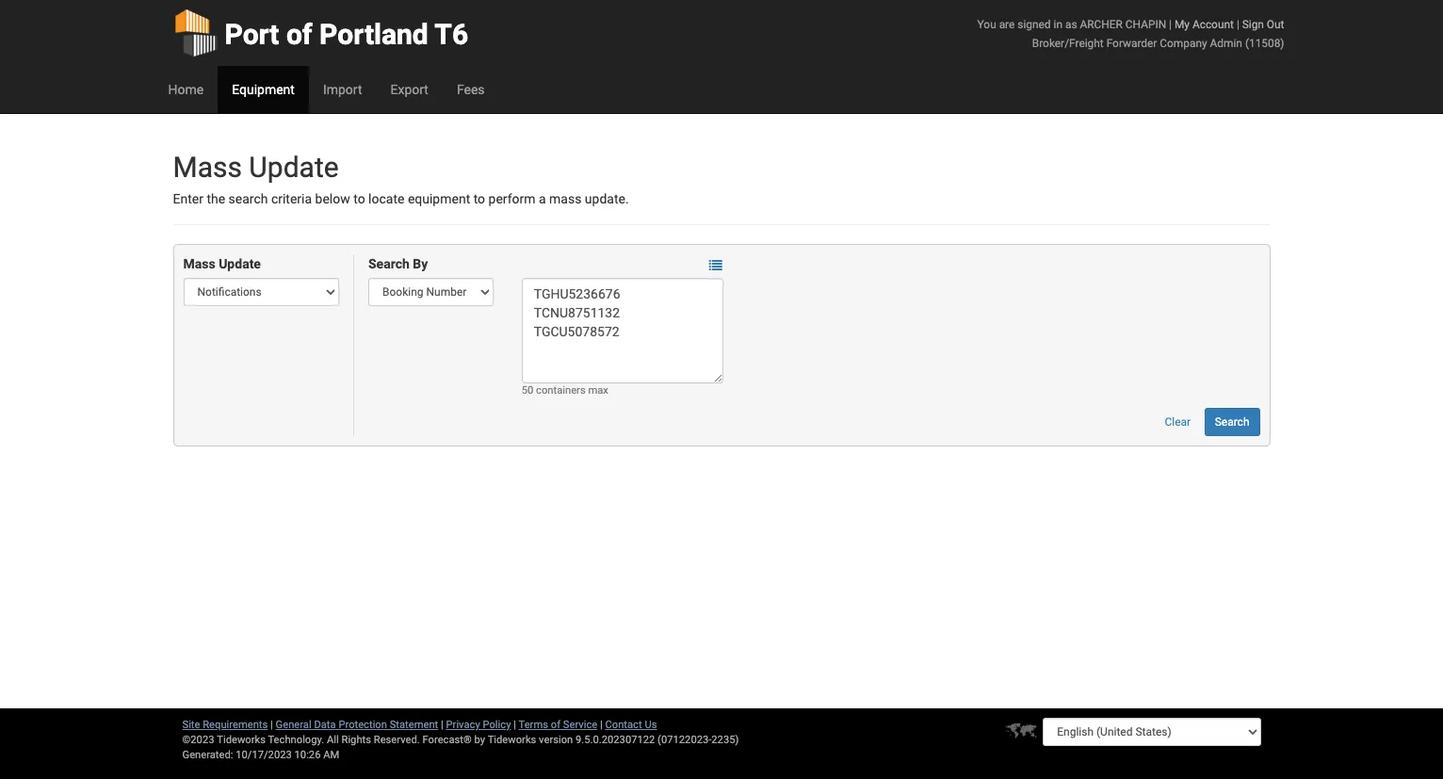 Task type: describe. For each thing, give the bounding box(es) containing it.
10/17/2023
[[236, 749, 292, 761]]

show list image
[[709, 259, 723, 272]]

50
[[522, 385, 534, 397]]

max
[[588, 385, 609, 397]]

| up tideworks
[[514, 719, 516, 731]]

chapin
[[1126, 18, 1167, 31]]

2235)
[[712, 734, 739, 746]]

tideworks
[[488, 734, 536, 746]]

| left sign
[[1237, 18, 1240, 31]]

contact us link
[[605, 719, 657, 731]]

(07122023-
[[658, 734, 712, 746]]

data
[[314, 719, 336, 731]]

by
[[413, 257, 428, 272]]

privacy policy link
[[446, 719, 511, 731]]

search for search by
[[368, 257, 410, 272]]

fees button
[[443, 66, 499, 113]]

search for search
[[1215, 416, 1250, 429]]

rights
[[342, 734, 371, 746]]

perform
[[489, 191, 536, 206]]

| left my on the top of page
[[1169, 18, 1172, 31]]

export
[[391, 82, 429, 97]]

us
[[645, 719, 657, 731]]

sign
[[1242, 18, 1264, 31]]

port
[[225, 18, 279, 51]]

my
[[1175, 18, 1190, 31]]

by
[[474, 734, 485, 746]]

port of portland t6
[[225, 18, 468, 51]]

import
[[323, 82, 362, 97]]

mass for mass update enter the search criteria below to locate equipment to perform a mass update.
[[173, 151, 242, 184]]

import button
[[309, 66, 376, 113]]

protection
[[339, 719, 387, 731]]

generated:
[[182, 749, 233, 761]]

you
[[978, 18, 997, 31]]

update for mass update
[[219, 257, 261, 272]]

9.5.0.202307122
[[576, 734, 655, 746]]

1 to from the left
[[354, 191, 365, 206]]

forecast®
[[423, 734, 472, 746]]

fees
[[457, 82, 485, 97]]

you are signed in as archer chapin | my account | sign out broker/freight forwarder company admin (11508)
[[978, 18, 1285, 50]]

signed
[[1018, 18, 1051, 31]]

locate
[[368, 191, 405, 206]]

technology.
[[268, 734, 324, 746]]

version
[[539, 734, 573, 746]]

the
[[207, 191, 225, 206]]



Task type: vqa. For each thing, say whether or not it's contained in the screenshot.
technology.
yes



Task type: locate. For each thing, give the bounding box(es) containing it.
archer
[[1080, 18, 1123, 31]]

1 vertical spatial search
[[1215, 416, 1250, 429]]

0 horizontal spatial search
[[368, 257, 410, 272]]

search inside button
[[1215, 416, 1250, 429]]

as
[[1066, 18, 1077, 31]]

sign out link
[[1242, 18, 1285, 31]]

reserved.
[[374, 734, 420, 746]]

mass
[[549, 191, 582, 206]]

0 vertical spatial search
[[368, 257, 410, 272]]

contact
[[605, 719, 642, 731]]

1 vertical spatial update
[[219, 257, 261, 272]]

enter
[[173, 191, 203, 206]]

update up criteria
[[249, 151, 339, 184]]

mass update
[[183, 257, 261, 272]]

service
[[563, 719, 598, 731]]

search button
[[1205, 408, 1260, 437]]

of right port
[[286, 18, 312, 51]]

0 horizontal spatial to
[[354, 191, 365, 206]]

policy
[[483, 719, 511, 731]]

| left general
[[270, 719, 273, 731]]

search by
[[368, 257, 428, 272]]

2 to from the left
[[474, 191, 485, 206]]

mass
[[173, 151, 242, 184], [183, 257, 215, 272]]

below
[[315, 191, 350, 206]]

to
[[354, 191, 365, 206], [474, 191, 485, 206]]

home button
[[154, 66, 218, 113]]

terms of service link
[[519, 719, 598, 731]]

mass down enter
[[183, 257, 215, 272]]

general
[[276, 719, 312, 731]]

privacy
[[446, 719, 480, 731]]

t6
[[435, 18, 468, 51]]

0 horizontal spatial of
[[286, 18, 312, 51]]

©2023 tideworks
[[182, 734, 266, 746]]

search
[[229, 191, 268, 206]]

admin
[[1210, 37, 1243, 50]]

a
[[539, 191, 546, 206]]

requirements
[[203, 719, 268, 731]]

site
[[182, 719, 200, 731]]

terms
[[519, 719, 548, 731]]

1 horizontal spatial to
[[474, 191, 485, 206]]

mass for mass update
[[183, 257, 215, 272]]

of
[[286, 18, 312, 51], [551, 719, 561, 731]]

(11508)
[[1245, 37, 1285, 50]]

1 horizontal spatial search
[[1215, 416, 1250, 429]]

update.
[[585, 191, 629, 206]]

am
[[323, 749, 339, 761]]

0 vertical spatial of
[[286, 18, 312, 51]]

mass update enter the search criteria below to locate equipment to perform a mass update.
[[173, 151, 629, 206]]

general data protection statement link
[[276, 719, 438, 731]]

search right clear
[[1215, 416, 1250, 429]]

to right below
[[354, 191, 365, 206]]

to left perform
[[474, 191, 485, 206]]

all
[[327, 734, 339, 746]]

in
[[1054, 18, 1063, 31]]

forwarder
[[1107, 37, 1157, 50]]

company
[[1160, 37, 1208, 50]]

of inside site requirements | general data protection statement | privacy policy | terms of service | contact us ©2023 tideworks technology. all rights reserved. forecast® by tideworks version 9.5.0.202307122 (07122023-2235) generated: 10/17/2023 10:26 am
[[551, 719, 561, 731]]

out
[[1267, 18, 1285, 31]]

of up version
[[551, 719, 561, 731]]

0 vertical spatial update
[[249, 151, 339, 184]]

equipment
[[232, 82, 295, 97]]

are
[[999, 18, 1015, 31]]

my account link
[[1175, 18, 1234, 31]]

mass up the
[[173, 151, 242, 184]]

equipment
[[408, 191, 470, 206]]

statement
[[390, 719, 438, 731]]

containers
[[536, 385, 586, 397]]

update
[[249, 151, 339, 184], [219, 257, 261, 272]]

None text field
[[522, 278, 723, 384]]

1 vertical spatial mass
[[183, 257, 215, 272]]

search
[[368, 257, 410, 272], [1215, 416, 1250, 429]]

equipment button
[[218, 66, 309, 113]]

export button
[[376, 66, 443, 113]]

update inside "mass update enter the search criteria below to locate equipment to perform a mass update."
[[249, 151, 339, 184]]

0 vertical spatial mass
[[173, 151, 242, 184]]

portland
[[319, 18, 428, 51]]

| up 9.5.0.202307122
[[600, 719, 603, 731]]

50 containers max
[[522, 385, 609, 397]]

account
[[1193, 18, 1234, 31]]

clear button
[[1155, 408, 1201, 437]]

10:26
[[294, 749, 321, 761]]

port of portland t6 link
[[173, 0, 468, 66]]

broker/freight
[[1032, 37, 1104, 50]]

|
[[1169, 18, 1172, 31], [1237, 18, 1240, 31], [270, 719, 273, 731], [441, 719, 444, 731], [514, 719, 516, 731], [600, 719, 603, 731]]

1 horizontal spatial of
[[551, 719, 561, 731]]

criteria
[[271, 191, 312, 206]]

update down "search"
[[219, 257, 261, 272]]

1 vertical spatial of
[[551, 719, 561, 731]]

mass inside "mass update enter the search criteria below to locate equipment to perform a mass update."
[[173, 151, 242, 184]]

site requirements | general data protection statement | privacy policy | terms of service | contact us ©2023 tideworks technology. all rights reserved. forecast® by tideworks version 9.5.0.202307122 (07122023-2235) generated: 10/17/2023 10:26 am
[[182, 719, 739, 761]]

update for mass update enter the search criteria below to locate equipment to perform a mass update.
[[249, 151, 339, 184]]

search left by
[[368, 257, 410, 272]]

| up the forecast®
[[441, 719, 444, 731]]

clear
[[1165, 416, 1191, 429]]

site requirements link
[[182, 719, 268, 731]]

home
[[168, 82, 204, 97]]



